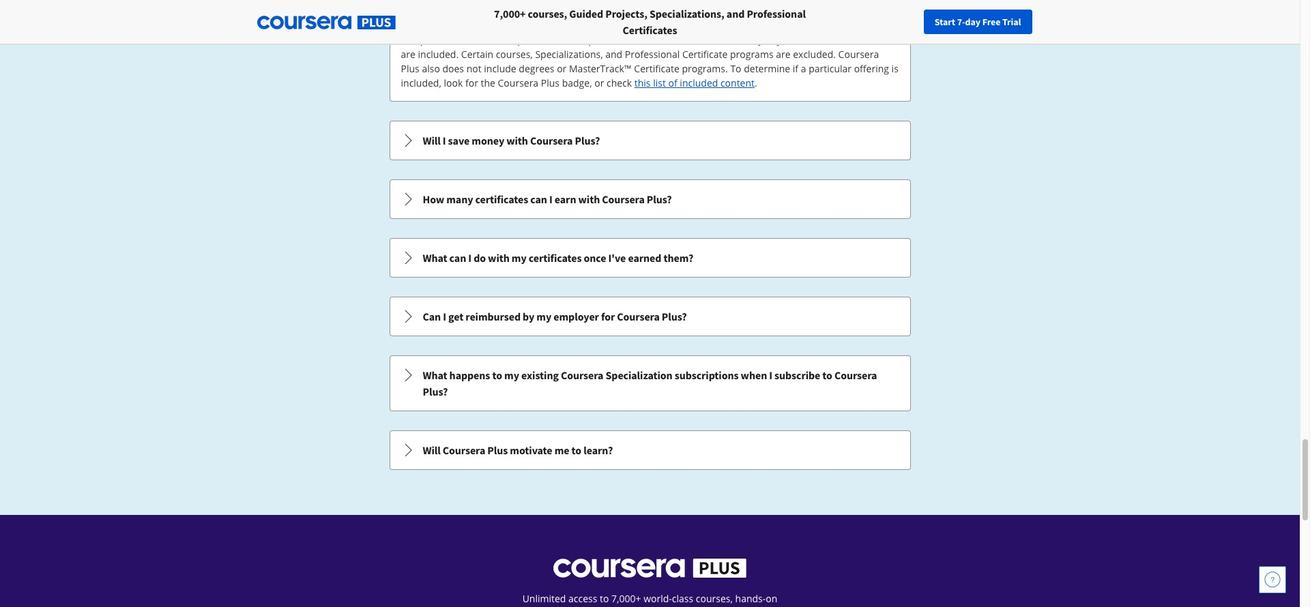 Task type: describe. For each thing, give the bounding box(es) containing it.
0 horizontal spatial or
[[557, 62, 567, 75]]

list
[[653, 76, 666, 89]]

coursera plus image for unlimited
[[553, 559, 746, 578]]

0 vertical spatial certificate
[[548, 19, 593, 32]]

unlimited
[[606, 5, 649, 18]]

to inside the unlimited access to 7,000+ world-class courses, hands-on projects, and job-ready certificate programs—all include
[[600, 592, 609, 605]]

how
[[423, 192, 444, 206]]

can inside the what can i do with my certificates once i've earned them? dropdown button
[[449, 251, 466, 265]]

programs—all
[[674, 607, 737, 607]]

can inside how many certificates can i earn with coursera plus? 'dropdown button'
[[530, 192, 547, 206]]

start 7-day free trial
[[935, 16, 1021, 28]]

7,000+ inside the unlimited access to 7,000+ world-class courses, hands-on projects, and job-ready certificate programs—all include
[[611, 592, 641, 605]]

do
[[474, 251, 486, 265]]

2 horizontal spatial certificate
[[682, 48, 728, 61]]

my inside the what happens to my existing coursera specialization subscriptions when i subscribe to coursera plus?
[[504, 368, 519, 382]]

include
[[484, 62, 516, 75]]

find your new career
[[1009, 16, 1094, 28]]

data
[[790, 19, 810, 32]]

subscribe
[[774, 368, 820, 382]]

coursera down "include"
[[498, 76, 538, 89]]

for inside dropdown button
[[601, 310, 615, 323]]

courses, inside the unlimited access to 7,000+ world-class courses, hands-on projects, and job-ready certificate programs—all include
[[696, 592, 733, 605]]

and inside 7,000+ courses, guided projects, specializations, and professional certificates
[[727, 7, 745, 20]]

them?
[[663, 251, 693, 265]]

unlimited
[[522, 592, 566, 605]]

access inside with your coursera plus subscription, you get unlimited access to more than 7,000 courses, projects, specializations, and professional certificate programs in a variety of domains, including data science, business, computer science, health, personal development, humanities, and more. the majority of courses on coursera are included. certain courses, specializations, and professional certificate programs are excluded. coursera plus also does not include degrees or mastertrack™ certificate programs. to determine if a particular offering is included, look for the coursera plus badge, or check
[[651, 5, 680, 18]]

certain
[[461, 48, 493, 61]]

7-
[[957, 16, 965, 28]]

certificate
[[627, 607, 671, 607]]

1 vertical spatial or
[[594, 76, 604, 89]]

1 horizontal spatial specializations,
[[535, 48, 603, 61]]

trial
[[1002, 16, 1021, 28]]

more
[[694, 5, 718, 18]]

my for employer
[[537, 310, 551, 323]]

0 vertical spatial science,
[[813, 19, 848, 32]]

0 horizontal spatial programs
[[596, 19, 639, 32]]

coursera up how many certificates can i earn with coursera plus?
[[530, 134, 573, 147]]

1 are from the left
[[401, 48, 415, 61]]

on inside the unlimited access to 7,000+ world-class courses, hands-on projects, and job-ready certificate programs—all include
[[766, 592, 777, 605]]

find your new career link
[[1002, 14, 1101, 31]]

i've
[[608, 251, 626, 265]]

once
[[584, 251, 606, 265]]

this list of included content link
[[634, 76, 755, 89]]

to right me
[[571, 443, 581, 457]]

offering
[[854, 62, 889, 75]]

subscriptions
[[675, 368, 739, 382]]

certificates inside dropdown button
[[529, 251, 582, 265]]

you
[[571, 5, 587, 18]]

for inside with your coursera plus subscription, you get unlimited access to more than 7,000 courses, projects, specializations, and professional certificate programs in a variety of domains, including data science, business, computer science, health, personal development, humanities, and more. the majority of courses on coursera are included. certain courses, specializations, and professional certificate programs are excluded. coursera plus also does not include degrees or mastertrack™ certificate programs. to determine if a particular offering is included, look for the coursera plus badge, or check
[[465, 76, 478, 89]]

plus inside dropdown button
[[487, 443, 508, 457]]

class
[[672, 592, 693, 605]]

will i save money with coursera plus?
[[423, 134, 600, 147]]

on inside with your coursera plus subscription, you get unlimited access to more than 7,000 courses, projects, specializations, and professional certificate programs in a variety of domains, including data science, business, computer science, health, personal development, humanities, and more. the majority of courses on coursera are included. certain courses, specializations, and professional certificate programs are excluded. coursera plus also does not include degrees or mastertrack™ certificate programs. to determine if a particular offering is included, look for the coursera plus badge, or check
[[833, 33, 844, 46]]

will coursera plus motivate me to learn?
[[423, 443, 613, 457]]

to inside with your coursera plus subscription, you get unlimited access to more than 7,000 courses, projects, specializations, and professional certificate programs in a variety of domains, including data science, business, computer science, health, personal development, humanities, and more. the majority of courses on coursera are included. certain courses, specializations, and professional certificate programs are excluded. coursera plus also does not include degrees or mastertrack™ certificate programs. to determine if a particular offering is included, look for the coursera plus badge, or check
[[682, 5, 691, 18]]

courses
[[796, 33, 830, 46]]

plus up included,
[[401, 62, 419, 75]]

reimbursed
[[466, 310, 521, 323]]

0 horizontal spatial of
[[668, 76, 677, 89]]

coursera right earn
[[602, 192, 645, 206]]

7,000+ inside 7,000+ courses, guided projects, specializations, and professional certificates
[[494, 7, 526, 20]]

look
[[444, 76, 463, 89]]

how many certificates can i earn with coursera plus? button
[[390, 180, 910, 218]]

coursera right existing
[[561, 368, 603, 382]]

with for plus?
[[506, 134, 528, 147]]

earned
[[628, 251, 661, 265]]

start
[[935, 16, 955, 28]]

can i get reimbursed by my employer for coursera plus? button
[[390, 297, 910, 336]]

included,
[[401, 76, 441, 89]]

job-
[[582, 607, 600, 607]]

money
[[472, 134, 504, 147]]

employer
[[554, 310, 599, 323]]

find
[[1009, 16, 1026, 28]]

professional inside 7,000+ courses, guided projects, specializations, and professional certificates
[[747, 7, 806, 20]]

content
[[720, 76, 755, 89]]

how many certificates can i earn with coursera plus?
[[423, 192, 672, 206]]

than
[[720, 5, 741, 18]]

with your coursera plus subscription, you get unlimited access to more than 7,000 courses, projects, specializations, and professional certificate programs in a variety of domains, including data science, business, computer science, health, personal development, humanities, and more. the majority of courses on coursera are included. certain courses, specializations, and professional certificate programs are excluded. coursera plus also does not include degrees or mastertrack™ certificate programs. to determine if a particular offering is included, look for the coursera plus badge, or check
[[401, 5, 898, 89]]

.
[[755, 76, 757, 89]]

earn
[[555, 192, 576, 206]]

with for certificates
[[488, 251, 510, 265]]

in
[[642, 19, 650, 32]]

to right subscribe
[[822, 368, 832, 382]]

programs.
[[682, 62, 728, 75]]

what happens to my existing coursera specialization subscriptions when i subscribe to coursera plus? button
[[390, 356, 910, 411]]

included.
[[418, 48, 459, 61]]

ready
[[600, 607, 625, 607]]

access inside the unlimited access to 7,000+ world-class courses, hands-on projects, and job-ready certificate programs—all include
[[568, 592, 597, 605]]

i left earn
[[549, 192, 552, 206]]

courses, inside 7,000+ courses, guided projects, specializations, and professional certificates
[[528, 7, 567, 20]]

free
[[982, 16, 1000, 28]]

plus down degrees
[[541, 76, 560, 89]]

existing
[[521, 368, 559, 382]]

mastertrack™
[[569, 62, 632, 75]]

unlimited access to 7,000+ world-class courses, hands-on projects, and job-ready certificate programs—all include
[[522, 592, 777, 607]]

i inside the what happens to my existing coursera specialization subscriptions when i subscribe to coursera plus?
[[769, 368, 772, 382]]

including
[[748, 19, 788, 32]]

coursera down the business,
[[847, 33, 887, 46]]

motivate
[[510, 443, 552, 457]]

also
[[422, 62, 440, 75]]

will for will coursera plus motivate me to learn?
[[423, 443, 441, 457]]

development,
[[559, 33, 620, 46]]

get inside dropdown button
[[448, 310, 463, 323]]

coursera right subscribe
[[834, 368, 877, 382]]

included
[[680, 76, 718, 89]]

and down variety
[[677, 33, 694, 46]]

0 horizontal spatial specializations,
[[401, 19, 469, 32]]

plus? inside the what happens to my existing coursera specialization subscriptions when i subscribe to coursera plus?
[[423, 385, 448, 398]]

business,
[[850, 19, 892, 32]]

to
[[730, 62, 741, 75]]

hands-
[[735, 592, 766, 605]]

start 7-day free trial button
[[924, 10, 1032, 34]]

7,000+ courses, guided projects, specializations, and professional certificates
[[494, 7, 806, 37]]

what happens to my existing coursera specialization subscriptions when i subscribe to coursera plus?
[[423, 368, 877, 398]]

personal
[[517, 33, 556, 46]]

domains,
[[704, 19, 745, 32]]

will coursera plus motivate me to learn? button
[[390, 431, 910, 469]]

particular
[[809, 62, 852, 75]]

career
[[1068, 16, 1094, 28]]

badge,
[[562, 76, 592, 89]]



Task type: locate. For each thing, give the bounding box(es) containing it.
my for certificates
[[512, 251, 527, 265]]

1 horizontal spatial science,
[[813, 19, 848, 32]]

certificates
[[475, 192, 528, 206], [529, 251, 582, 265]]

with
[[401, 5, 421, 18]]

me
[[554, 443, 569, 457]]

for right employer
[[601, 310, 615, 323]]

save
[[448, 134, 470, 147]]

the
[[726, 33, 742, 46]]

what for what happens to my existing coursera specialization subscriptions when i subscribe to coursera plus?
[[423, 368, 447, 382]]

programs
[[596, 19, 639, 32], [730, 48, 773, 61]]

certificates right many
[[475, 192, 528, 206]]

i left the save
[[443, 134, 446, 147]]

1 vertical spatial can
[[449, 251, 466, 265]]

your right find
[[1028, 16, 1046, 28]]

2 horizontal spatial specializations,
[[649, 7, 724, 20]]

1 horizontal spatial get
[[590, 5, 604, 18]]

is
[[892, 62, 898, 75]]

get inside with your coursera plus subscription, you get unlimited access to more than 7,000 courses, projects, specializations, and professional certificate programs in a variety of domains, including data science, business, computer science, health, personal development, humanities, and more. the majority of courses on coursera are included. certain courses, specializations, and professional certificate programs are excluded. coursera plus also does not include degrees or mastertrack™ certificate programs. to determine if a particular offering is included, look for the coursera plus badge, or check
[[590, 5, 604, 18]]

computer
[[401, 33, 444, 46]]

0 horizontal spatial your
[[424, 5, 444, 18]]

1 vertical spatial of
[[784, 33, 793, 46]]

get right you
[[590, 5, 604, 18]]

of
[[693, 19, 702, 32], [784, 33, 793, 46], [668, 76, 677, 89]]

a right 'in'
[[652, 19, 658, 32]]

i
[[443, 134, 446, 147], [549, 192, 552, 206], [468, 251, 471, 265], [443, 310, 446, 323], [769, 368, 772, 382]]

get right can
[[448, 310, 463, 323]]

of right list
[[668, 76, 677, 89]]

my left existing
[[504, 368, 519, 382]]

majority
[[745, 33, 782, 46]]

happens
[[449, 368, 490, 382]]

1 horizontal spatial are
[[776, 48, 791, 61]]

0 vertical spatial can
[[530, 192, 547, 206]]

1 vertical spatial what
[[423, 368, 447, 382]]

certificates left once
[[529, 251, 582, 265]]

with right earn
[[578, 192, 600, 206]]

programs down the majority
[[730, 48, 773, 61]]

projects, inside 7,000+ courses, guided projects, specializations, and professional certificates
[[605, 7, 647, 20]]

day
[[965, 16, 980, 28]]

to up variety
[[682, 5, 691, 18]]

will inside dropdown button
[[423, 443, 441, 457]]

your right with
[[424, 5, 444, 18]]

what for what can i do with my certificates once i've earned them?
[[423, 251, 447, 265]]

excluded.
[[793, 48, 836, 61]]

7,000
[[743, 5, 767, 18]]

0 horizontal spatial science,
[[447, 33, 482, 46]]

with right do
[[488, 251, 510, 265]]

what left happens
[[423, 368, 447, 382]]

0 vertical spatial my
[[512, 251, 527, 265]]

does
[[442, 62, 464, 75]]

0 horizontal spatial coursera plus image
[[257, 16, 395, 29]]

will
[[423, 134, 441, 147], [423, 443, 441, 457]]

subscription,
[[511, 5, 568, 18]]

1 vertical spatial will
[[423, 443, 441, 457]]

courses, up data
[[770, 5, 807, 18]]

0 vertical spatial 7,000+
[[494, 7, 526, 20]]

and up health,
[[471, 19, 488, 32]]

0 horizontal spatial get
[[448, 310, 463, 323]]

are down computer
[[401, 48, 415, 61]]

1 vertical spatial coursera plus image
[[553, 559, 746, 578]]

guided
[[569, 7, 603, 20]]

projects, up certificates
[[605, 7, 647, 20]]

with
[[506, 134, 528, 147], [578, 192, 600, 206], [488, 251, 510, 265]]

of down data
[[784, 33, 793, 46]]

coursera left motivate at the bottom left
[[443, 443, 485, 457]]

i right when
[[769, 368, 772, 382]]

1 horizontal spatial certificate
[[634, 62, 679, 75]]

my right do
[[512, 251, 527, 265]]

plus
[[490, 5, 508, 18], [401, 62, 419, 75], [541, 76, 560, 89], [487, 443, 508, 457]]

specializations, down development,
[[535, 48, 603, 61]]

projects,
[[809, 5, 847, 18], [605, 7, 647, 20]]

1 vertical spatial my
[[537, 310, 551, 323]]

will i save money with coursera plus? button
[[390, 121, 910, 160]]

or up badge,
[[557, 62, 567, 75]]

your for find
[[1028, 16, 1046, 28]]

when
[[741, 368, 767, 382]]

with inside dropdown button
[[488, 251, 510, 265]]

access up job-
[[568, 592, 597, 605]]

1 horizontal spatial or
[[594, 76, 604, 89]]

certificate up programs.
[[682, 48, 728, 61]]

learn?
[[583, 443, 613, 457]]

professional
[[747, 7, 806, 20], [491, 19, 545, 32], [625, 48, 680, 61]]

0 vertical spatial of
[[693, 19, 702, 32]]

to up ready
[[600, 592, 609, 605]]

can left earn
[[530, 192, 547, 206]]

what can i do with my certificates once i've earned them?
[[423, 251, 693, 265]]

2 horizontal spatial of
[[784, 33, 793, 46]]

many
[[446, 192, 473, 206]]

courses, up personal
[[528, 7, 567, 20]]

projects, inside with your coursera plus subscription, you get unlimited access to more than 7,000 courses, projects, specializations, and professional certificate programs in a variety of domains, including data science, business, computer science, health, personal development, humanities, and more. the majority of courses on coursera are included. certain courses, specializations, and professional certificate programs are excluded. coursera plus also does not include degrees or mastertrack™ certificate programs. to determine if a particular offering is included, look for the coursera plus badge, or check
[[809, 5, 847, 18]]

1 horizontal spatial professional
[[625, 48, 680, 61]]

certificates
[[623, 23, 677, 37]]

1 vertical spatial get
[[448, 310, 463, 323]]

1 vertical spatial science,
[[447, 33, 482, 46]]

to right happens
[[492, 368, 502, 382]]

what can i do with my certificates once i've earned them? button
[[390, 239, 910, 277]]

i right can
[[443, 310, 446, 323]]

and up the mastertrack™
[[605, 48, 622, 61]]

coursera
[[447, 5, 487, 18], [847, 33, 887, 46], [838, 48, 879, 61], [498, 76, 538, 89], [530, 134, 573, 147], [602, 192, 645, 206], [617, 310, 660, 323], [561, 368, 603, 382], [834, 368, 877, 382], [443, 443, 485, 457]]

projects,
[[522, 607, 561, 607]]

2 vertical spatial certificate
[[634, 62, 679, 75]]

humanities,
[[623, 33, 675, 46]]

2 are from the left
[[776, 48, 791, 61]]

0 horizontal spatial can
[[449, 251, 466, 265]]

for
[[465, 76, 478, 89], [601, 310, 615, 323]]

1 will from the top
[[423, 134, 441, 147]]

1 vertical spatial certificate
[[682, 48, 728, 61]]

1 what from the top
[[423, 251, 447, 265]]

will for will i save money with coursera plus?
[[423, 134, 441, 147]]

will inside 'dropdown button'
[[423, 134, 441, 147]]

0 horizontal spatial 7,000+
[[494, 7, 526, 20]]

1 vertical spatial on
[[766, 592, 777, 605]]

and
[[727, 7, 745, 20], [471, 19, 488, 32], [677, 33, 694, 46], [605, 48, 622, 61], [563, 607, 580, 607]]

0 vertical spatial programs
[[596, 19, 639, 32]]

0 vertical spatial what
[[423, 251, 447, 265]]

if
[[793, 62, 798, 75]]

new
[[1048, 16, 1066, 28]]

health,
[[484, 33, 515, 46]]

and up the
[[727, 7, 745, 20]]

and left job-
[[563, 607, 580, 607]]

plus up health,
[[490, 5, 508, 18]]

certificates inside 'dropdown button'
[[475, 192, 528, 206]]

0 vertical spatial with
[[506, 134, 528, 147]]

7,000+ up ready
[[611, 592, 641, 605]]

professional down humanities,
[[625, 48, 680, 61]]

i left do
[[468, 251, 471, 265]]

1 vertical spatial programs
[[730, 48, 773, 61]]

0 vertical spatial certificates
[[475, 192, 528, 206]]

0 horizontal spatial are
[[401, 48, 415, 61]]

science, up courses
[[813, 19, 848, 32]]

0 vertical spatial on
[[833, 33, 844, 46]]

1 horizontal spatial 7,000+
[[611, 592, 641, 605]]

are
[[401, 48, 415, 61], [776, 48, 791, 61]]

coursera plus image
[[257, 16, 395, 29], [553, 559, 746, 578]]

0 vertical spatial coursera plus image
[[257, 16, 395, 29]]

or down the mastertrack™
[[594, 76, 604, 89]]

this list of included content .
[[634, 76, 757, 89]]

coursera up health,
[[447, 5, 487, 18]]

list
[[388, 0, 912, 471]]

certificate down you
[[548, 19, 593, 32]]

1 vertical spatial access
[[568, 592, 597, 605]]

0 horizontal spatial for
[[465, 76, 478, 89]]

0 horizontal spatial professional
[[491, 19, 545, 32]]

None search field
[[188, 9, 515, 36]]

0 vertical spatial access
[[651, 5, 680, 18]]

what
[[423, 251, 447, 265], [423, 368, 447, 382]]

2 vertical spatial of
[[668, 76, 677, 89]]

1 horizontal spatial programs
[[730, 48, 773, 61]]

projects, up data
[[809, 5, 847, 18]]

0 horizontal spatial certificate
[[548, 19, 593, 32]]

coursera up offering
[[838, 48, 879, 61]]

1 horizontal spatial coursera plus image
[[553, 559, 746, 578]]

2 what from the top
[[423, 368, 447, 382]]

1 horizontal spatial a
[[801, 62, 806, 75]]

1 horizontal spatial of
[[693, 19, 702, 32]]

certificate up list
[[634, 62, 679, 75]]

your inside with your coursera plus subscription, you get unlimited access to more than 7,000 courses, projects, specializations, and professional certificate programs in a variety of domains, including data science, business, computer science, health, personal development, humanities, and more. the majority of courses on coursera are included. certain courses, specializations, and professional certificate programs are excluded. coursera plus also does not include degrees or mastertrack™ certificate programs. to determine if a particular offering is included, look for the coursera plus badge, or check
[[424, 5, 444, 18]]

determine
[[744, 62, 790, 75]]

list containing will i save money with coursera plus?
[[388, 0, 912, 471]]

0 horizontal spatial on
[[766, 592, 777, 605]]

degrees
[[519, 62, 554, 75]]

2 will from the top
[[423, 443, 441, 457]]

what left do
[[423, 251, 447, 265]]

what inside the what happens to my existing coursera specialization subscriptions when i subscribe to coursera plus?
[[423, 368, 447, 382]]

world-
[[644, 592, 672, 605]]

1 horizontal spatial for
[[601, 310, 615, 323]]

1 horizontal spatial access
[[651, 5, 680, 18]]

specialization
[[606, 368, 673, 382]]

this
[[634, 76, 651, 89]]

specializations, up computer
[[401, 19, 469, 32]]

0 horizontal spatial access
[[568, 592, 597, 605]]

coursera plus image for 7,000+
[[257, 16, 395, 29]]

professional up health,
[[491, 19, 545, 32]]

can
[[423, 310, 441, 323]]

specializations,
[[649, 7, 724, 20], [401, 19, 469, 32], [535, 48, 603, 61]]

and inside the unlimited access to 7,000+ world-class courses, hands-on projects, and job-ready certificate programs—all include
[[563, 607, 580, 607]]

help center image
[[1264, 572, 1281, 588]]

1 vertical spatial for
[[601, 310, 615, 323]]

1 vertical spatial 7,000+
[[611, 592, 641, 605]]

1 horizontal spatial on
[[833, 33, 844, 46]]

science, up certain
[[447, 33, 482, 46]]

1 vertical spatial certificates
[[529, 251, 582, 265]]

to
[[682, 5, 691, 18], [492, 368, 502, 382], [822, 368, 832, 382], [571, 443, 581, 457], [600, 592, 609, 605]]

get
[[590, 5, 604, 18], [448, 310, 463, 323]]

0 vertical spatial will
[[423, 134, 441, 147]]

0 horizontal spatial projects,
[[605, 7, 647, 20]]

professional up the majority
[[747, 7, 806, 20]]

1 horizontal spatial projects,
[[809, 5, 847, 18]]

are up the determine
[[776, 48, 791, 61]]

0 vertical spatial for
[[465, 76, 478, 89]]

check
[[607, 76, 632, 89]]

access
[[651, 5, 680, 18], [568, 592, 597, 605]]

access up variety
[[651, 5, 680, 18]]

0 horizontal spatial a
[[652, 19, 658, 32]]

2 horizontal spatial professional
[[747, 7, 806, 20]]

the
[[481, 76, 495, 89]]

of down the more
[[693, 19, 702, 32]]

plus left motivate at the bottom left
[[487, 443, 508, 457]]

programs down unlimited
[[596, 19, 639, 32]]

7,000+
[[494, 7, 526, 20], [611, 592, 641, 605]]

1 horizontal spatial your
[[1028, 16, 1046, 28]]

2 vertical spatial my
[[504, 368, 519, 382]]

can i get reimbursed by my employer for coursera plus?
[[423, 310, 687, 323]]

1 vertical spatial with
[[578, 192, 600, 206]]

7,000+ up health,
[[494, 7, 526, 20]]

my
[[512, 251, 527, 265], [537, 310, 551, 323], [504, 368, 519, 382]]

2 vertical spatial with
[[488, 251, 510, 265]]

0 vertical spatial or
[[557, 62, 567, 75]]

0 vertical spatial get
[[590, 5, 604, 18]]

my right by
[[537, 310, 551, 323]]

with right money
[[506, 134, 528, 147]]

can left do
[[449, 251, 466, 265]]

courses, up "include"
[[496, 48, 533, 61]]

your for with
[[424, 5, 444, 18]]

0 vertical spatial a
[[652, 19, 658, 32]]

specializations, up more.
[[649, 7, 724, 20]]

on
[[833, 33, 844, 46], [766, 592, 777, 605]]

courses, up programs—all
[[696, 592, 733, 605]]

coursera up 'specialization'
[[617, 310, 660, 323]]

for down the "not"
[[465, 76, 478, 89]]

1 vertical spatial a
[[801, 62, 806, 75]]

not
[[466, 62, 481, 75]]

a right if
[[801, 62, 806, 75]]

by
[[523, 310, 534, 323]]

specializations, inside 7,000+ courses, guided projects, specializations, and professional certificates
[[649, 7, 724, 20]]

1 horizontal spatial can
[[530, 192, 547, 206]]



Task type: vqa. For each thing, say whether or not it's contained in the screenshot.
the leftmost Projects,
yes



